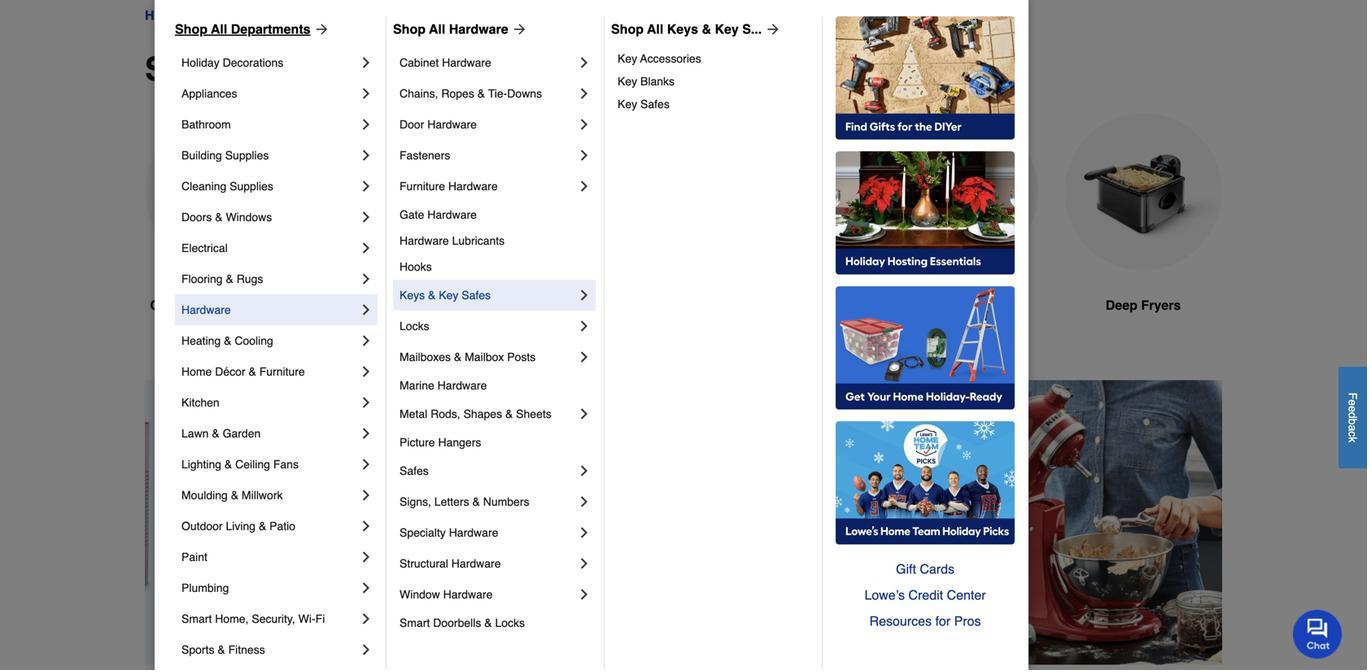 Task type: describe. For each thing, give the bounding box(es) containing it.
smart doorbells & locks
[[400, 617, 525, 630]]

chevron right image for keys & key safes
[[576, 287, 593, 304]]

& left mailbox
[[454, 351, 462, 364]]

flooring & rugs link
[[182, 264, 358, 295]]

f
[[1347, 393, 1360, 400]]

door hardware
[[400, 118, 477, 131]]

mailboxes & mailbox posts
[[400, 351, 536, 364]]

key safes link
[[618, 93, 811, 116]]

shop all departments
[[175, 22, 311, 37]]

home for home
[[145, 8, 181, 23]]

gate hardware link
[[400, 202, 593, 228]]

a gray ninja blender. image
[[881, 113, 1039, 271]]

small appliances link
[[279, 6, 378, 25]]

ice
[[402, 298, 421, 313]]

k
[[1347, 437, 1360, 443]]

a chefman stainless steel deep fryer. image
[[1065, 113, 1223, 271]]

a black and stainless steel countertop microwave. image
[[145, 113, 303, 271]]

heating & cooling link
[[182, 326, 358, 357]]

home,
[[215, 613, 249, 626]]

hardware for cabinet hardware
[[442, 56, 492, 69]]

chevron right image for moulding & millwork
[[358, 488, 375, 504]]

cooling
[[235, 335, 273, 348]]

moulding & millwork link
[[182, 480, 358, 511]]

microwaves
[[224, 298, 298, 313]]

appliances up 'bathroom'
[[182, 87, 237, 100]]

gift cards link
[[836, 557, 1015, 583]]

1 vertical spatial keys
[[400, 289, 425, 302]]

cabinet
[[400, 56, 439, 69]]

fans
[[273, 458, 299, 471]]

1 vertical spatial appliances link
[[182, 78, 358, 109]]

mailbox
[[465, 351, 504, 364]]

& left tie-
[[478, 87, 485, 100]]

key for key accessories
[[618, 52, 638, 65]]

heating & cooling
[[182, 335, 273, 348]]

chains, ropes & tie-downs
[[400, 87, 542, 100]]

metal rods, shapes & sheets
[[400, 408, 552, 421]]

& right ice
[[428, 289, 436, 302]]

arrow right image
[[311, 21, 330, 37]]

hangers
[[438, 436, 481, 449]]

0 vertical spatial small appliances
[[279, 8, 378, 23]]

paint link
[[182, 542, 358, 573]]

cleaning supplies
[[182, 180, 273, 193]]

safes inside key safes link
[[641, 98, 670, 111]]

chevron right image for fasteners
[[576, 147, 593, 164]]

ropes
[[442, 87, 475, 100]]

& up key accessories "link"
[[702, 22, 712, 37]]

key inside shop all keys & key s... link
[[715, 22, 739, 37]]

chevron right image for chains, ropes & tie-downs
[[576, 85, 593, 102]]

& inside "link"
[[218, 644, 225, 657]]

hardware for window hardware
[[443, 589, 493, 602]]

bathroom link
[[182, 109, 358, 140]]

fi
[[316, 613, 325, 626]]

hardware lubricants
[[400, 234, 505, 248]]

key accessories
[[618, 52, 702, 65]]

locks link
[[400, 311, 576, 342]]

f e e d b a c k button
[[1339, 367, 1368, 469]]

1 vertical spatial small appliances
[[145, 50, 413, 88]]

windows
[[226, 211, 272, 224]]

gate
[[400, 208, 424, 221]]

key blanks
[[618, 75, 675, 88]]

ceiling
[[235, 458, 270, 471]]

flooring & rugs
[[182, 273, 263, 286]]

sports & fitness
[[182, 644, 265, 657]]

deep fryers
[[1106, 298, 1182, 313]]

chevron right image for locks
[[576, 318, 593, 335]]

& right décor
[[249, 366, 256, 379]]

doors & windows
[[182, 211, 272, 224]]

& down window hardware link
[[485, 617, 492, 630]]

smart for smart home, security, wi-fi
[[182, 613, 212, 626]]

outdoor living & patio
[[182, 520, 296, 533]]

get your home holiday-ready. image
[[836, 287, 1015, 410]]

smart home, security, wi-fi link
[[182, 604, 358, 635]]

all for departments
[[211, 22, 227, 37]]

b
[[1347, 419, 1360, 425]]

lowe's credit center
[[865, 588, 986, 603]]

shop all keys & key s...
[[611, 22, 762, 37]]

cabinet hardware
[[400, 56, 492, 69]]

structural hardware link
[[400, 549, 576, 580]]

chevron right image for lighting & ceiling fans
[[358, 457, 375, 473]]

picture hangers
[[400, 436, 481, 449]]

furniture hardware
[[400, 180, 498, 193]]

blanks
[[641, 75, 675, 88]]

resources
[[870, 614, 932, 629]]

chevron right image for window hardware
[[576, 587, 593, 603]]

lawn & garden link
[[182, 418, 358, 449]]

arrow right image for shop all hardware
[[509, 21, 528, 37]]

lawn
[[182, 427, 209, 440]]

2 advertisement region from the left
[[171, 381, 1249, 669]]

chevron right image for specialty hardware
[[576, 525, 593, 541]]

shop for shop all keys & key s...
[[611, 22, 644, 37]]

chains, ropes & tie-downs link
[[400, 78, 576, 109]]

chevron right image for holiday decorations
[[358, 55, 375, 71]]

electrical link
[[182, 233, 358, 264]]

hardware link
[[182, 295, 358, 326]]

0 vertical spatial small
[[279, 8, 312, 23]]

outdoor living & patio link
[[182, 511, 358, 542]]

paint
[[182, 551, 208, 564]]

tie-
[[488, 87, 507, 100]]

for
[[936, 614, 951, 629]]

a gray and stainless steel ninja air fryer. image
[[697, 113, 855, 271]]

gift cards
[[896, 562, 955, 577]]

2 e from the top
[[1347, 406, 1360, 413]]

signs, letters & numbers link
[[400, 487, 576, 518]]

toaster ovens link
[[513, 113, 671, 355]]

numbers
[[483, 496, 530, 509]]

deep
[[1106, 298, 1138, 313]]

ovens
[[597, 298, 637, 313]]

& right letters
[[473, 496, 480, 509]]

portable
[[347, 298, 399, 313]]

center
[[947, 588, 986, 603]]

supplies for building supplies
[[225, 149, 269, 162]]

appliances up holiday decorations
[[195, 8, 265, 23]]

signs, letters & numbers
[[400, 496, 530, 509]]

f e e d b a c k
[[1347, 393, 1360, 443]]

appliances right 'departments' at the top left of the page
[[315, 8, 378, 23]]

key for key safes
[[618, 98, 638, 111]]

pros
[[955, 614, 981, 629]]

shop all keys & key s... link
[[611, 20, 782, 39]]

lighting
[[182, 458, 221, 471]]

holiday
[[182, 56, 220, 69]]



Task type: locate. For each thing, give the bounding box(es) containing it.
key inside key safes link
[[618, 98, 638, 111]]

plumbing
[[182, 582, 229, 595]]

shop up holiday
[[175, 22, 208, 37]]

key up key blanks
[[618, 52, 638, 65]]

& left millwork in the left bottom of the page
[[231, 489, 239, 502]]

0 horizontal spatial safes
[[400, 465, 429, 478]]

countertop microwaves
[[150, 298, 298, 313]]

countertop
[[150, 298, 220, 313]]

furniture hardware link
[[400, 171, 576, 202]]

hardware for door hardware
[[428, 118, 477, 131]]

lowe's home team holiday picks. image
[[836, 422, 1015, 546]]

0 horizontal spatial home
[[145, 8, 181, 23]]

chevron right image
[[358, 85, 375, 102], [576, 147, 593, 164], [358, 178, 375, 195], [576, 178, 593, 195], [576, 287, 593, 304], [576, 318, 593, 335], [576, 349, 593, 366], [358, 395, 375, 411], [576, 406, 593, 423], [358, 426, 375, 442], [358, 488, 375, 504], [358, 550, 375, 566], [358, 581, 375, 597], [576, 587, 593, 603], [358, 611, 375, 628]]

key accessories link
[[618, 47, 811, 70]]

small appliances
[[279, 8, 378, 23], [145, 50, 413, 88]]

chevron right image for outdoor living & patio
[[358, 519, 375, 535]]

0 horizontal spatial all
[[211, 22, 227, 37]]

hooks
[[400, 261, 432, 274]]

hardware up window hardware link
[[452, 558, 501, 571]]

0 vertical spatial safes
[[641, 98, 670, 111]]

chevron right image for doors & windows
[[358, 209, 375, 226]]

key inside key accessories "link"
[[618, 52, 638, 65]]

find gifts for the diyer. image
[[836, 16, 1015, 140]]

outdoor
[[182, 520, 223, 533]]

decorations
[[223, 56, 284, 69]]

key up key safes
[[618, 75, 638, 88]]

chevron right image for safes
[[576, 463, 593, 480]]

garden
[[223, 427, 261, 440]]

patio
[[270, 520, 296, 533]]

0 vertical spatial appliances link
[[195, 6, 265, 25]]

safes
[[641, 98, 670, 111], [462, 289, 491, 302], [400, 465, 429, 478]]

0 vertical spatial locks
[[400, 320, 430, 333]]

chevron right image for cabinet hardware
[[576, 55, 593, 71]]

smart for smart doorbells & locks
[[400, 617, 430, 630]]

marine hardware link
[[400, 373, 593, 399]]

hardware for marine hardware
[[438, 379, 487, 392]]

key inside key blanks link
[[618, 75, 638, 88]]

home link
[[145, 6, 181, 25]]

hardware down fasteners link
[[449, 180, 498, 193]]

0 vertical spatial furniture
[[400, 180, 445, 193]]

heating
[[182, 335, 221, 348]]

hardware down mailboxes & mailbox posts on the left
[[438, 379, 487, 392]]

hardware inside 'link'
[[438, 379, 487, 392]]

key for key blanks
[[618, 75, 638, 88]]

1 horizontal spatial small
[[279, 8, 312, 23]]

holiday decorations
[[182, 56, 284, 69]]

hardware down signs, letters & numbers
[[449, 527, 499, 540]]

rods,
[[431, 408, 461, 421]]

deep fryers link
[[1065, 113, 1223, 355]]

arrow right image
[[509, 21, 528, 37], [762, 21, 782, 37], [1193, 515, 1209, 531]]

cleaning
[[182, 180, 227, 193]]

small appliances up holiday decorations link
[[279, 8, 378, 23]]

chevron right image for flooring & rugs
[[358, 271, 375, 287]]

chevron right image for metal rods, shapes & sheets
[[576, 406, 593, 423]]

security,
[[252, 613, 295, 626]]

advertisement region
[[0, 381, 171, 669], [171, 381, 1249, 669]]

shop up cabinet
[[393, 22, 426, 37]]

& right sports
[[218, 644, 225, 657]]

specialty
[[400, 527, 446, 540]]

chevron right image for heating & cooling
[[358, 333, 375, 349]]

e
[[1347, 400, 1360, 406], [1347, 406, 1360, 413]]

blenders
[[932, 298, 988, 313]]

chevron right image for hardware
[[358, 302, 375, 318]]

hardware up cabinet hardware link
[[449, 22, 509, 37]]

shop all hardware link
[[393, 20, 528, 39]]

safes down 'picture'
[[400, 465, 429, 478]]

moulding
[[182, 489, 228, 502]]

small appliances down 'departments' at the top left of the page
[[145, 50, 413, 88]]

makers
[[424, 298, 469, 313]]

1 vertical spatial furniture
[[259, 366, 305, 379]]

hardware down ropes
[[428, 118, 477, 131]]

chevron right image
[[358, 55, 375, 71], [576, 55, 593, 71], [576, 85, 593, 102], [358, 116, 375, 133], [576, 116, 593, 133], [358, 147, 375, 164], [358, 209, 375, 226], [358, 240, 375, 256], [358, 271, 375, 287], [358, 302, 375, 318], [358, 333, 375, 349], [358, 364, 375, 380], [358, 457, 375, 473], [576, 463, 593, 480], [576, 494, 593, 510], [358, 519, 375, 535], [576, 525, 593, 541], [576, 556, 593, 572], [358, 642, 375, 659]]

smart
[[182, 613, 212, 626], [400, 617, 430, 630]]

hardware up 'hardware lubricants'
[[428, 208, 477, 221]]

2 all from the left
[[429, 22, 446, 37]]

keys up accessories on the top
[[667, 22, 699, 37]]

key left s...
[[715, 22, 739, 37]]

lawn & garden
[[182, 427, 261, 440]]

1 vertical spatial locks
[[495, 617, 525, 630]]

all for hardware
[[429, 22, 446, 37]]

keys & key safes
[[400, 289, 491, 302]]

sports
[[182, 644, 215, 657]]

2 horizontal spatial shop
[[611, 22, 644, 37]]

hardware for structural hardware
[[452, 558, 501, 571]]

& left cooling
[[224, 335, 232, 348]]

1 horizontal spatial locks
[[495, 617, 525, 630]]

bathroom
[[182, 118, 231, 131]]

chevron right image for building supplies
[[358, 147, 375, 164]]

chevron right image for lawn & garden
[[358, 426, 375, 442]]

all up key accessories
[[647, 22, 664, 37]]

all for keys
[[647, 22, 664, 37]]

key down key blanks
[[618, 98, 638, 111]]

chevron right image for furniture hardware
[[576, 178, 593, 195]]

1 vertical spatial supplies
[[230, 180, 273, 193]]

fasteners
[[400, 149, 450, 162]]

1 advertisement region from the left
[[0, 381, 171, 669]]

locks inside smart doorbells & locks link
[[495, 617, 525, 630]]

smart doorbells & locks link
[[400, 611, 593, 637]]

resources for pros
[[870, 614, 981, 629]]

0 vertical spatial keys
[[667, 22, 699, 37]]

locks down ice
[[400, 320, 430, 333]]

furniture up gate
[[400, 180, 445, 193]]

& left rugs
[[226, 273, 234, 286]]

1 horizontal spatial smart
[[400, 617, 430, 630]]

arrow right image inside shop all hardware link
[[509, 21, 528, 37]]

1 shop from the left
[[175, 22, 208, 37]]

furniture
[[400, 180, 445, 193], [259, 366, 305, 379]]

appliances down arrow right image on the left top
[[240, 50, 413, 88]]

chevron right image for door hardware
[[576, 116, 593, 133]]

shapes
[[464, 408, 502, 421]]

1 vertical spatial safes
[[462, 289, 491, 302]]

2 vertical spatial safes
[[400, 465, 429, 478]]

chat invite button image
[[1294, 610, 1343, 660]]

gift
[[896, 562, 917, 577]]

building supplies
[[182, 149, 269, 162]]

chevron right image for electrical
[[358, 240, 375, 256]]

chevron right image for cleaning supplies
[[358, 178, 375, 195]]

1 horizontal spatial keys
[[667, 22, 699, 37]]

toaster ovens
[[547, 298, 637, 313]]

1 horizontal spatial shop
[[393, 22, 426, 37]]

0 vertical spatial supplies
[[225, 149, 269, 162]]

chevron right image for mailboxes & mailbox posts
[[576, 349, 593, 366]]

0 vertical spatial home
[[145, 8, 181, 23]]

wi-
[[299, 613, 316, 626]]

3 shop from the left
[[611, 22, 644, 37]]

1 all from the left
[[211, 22, 227, 37]]

hardware down flooring at the left top of the page
[[182, 304, 231, 317]]

d
[[1347, 413, 1360, 419]]

e up d
[[1347, 400, 1360, 406]]

1 horizontal spatial furniture
[[400, 180, 445, 193]]

0 horizontal spatial locks
[[400, 320, 430, 333]]

2 shop from the left
[[393, 22, 426, 37]]

supplies
[[225, 149, 269, 162], [230, 180, 273, 193]]

smart down the window
[[400, 617, 430, 630]]

supplies for cleaning supplies
[[230, 180, 273, 193]]

1 horizontal spatial home
[[182, 366, 212, 379]]

structural hardware
[[400, 558, 501, 571]]

hardware lubricants link
[[400, 228, 593, 254]]

s...
[[743, 22, 762, 37]]

hardware
[[449, 22, 509, 37], [442, 56, 492, 69], [428, 118, 477, 131], [449, 180, 498, 193], [428, 208, 477, 221], [400, 234, 449, 248], [182, 304, 231, 317], [438, 379, 487, 392], [449, 527, 499, 540], [452, 558, 501, 571], [443, 589, 493, 602]]

& left "sheets"
[[506, 408, 513, 421]]

1 horizontal spatial arrow right image
[[762, 21, 782, 37]]

chevron right image for paint
[[358, 550, 375, 566]]

chevron right image for bathroom
[[358, 116, 375, 133]]

hardware for gate hardware
[[428, 208, 477, 221]]

1 horizontal spatial safes
[[462, 289, 491, 302]]

blenders link
[[881, 113, 1039, 355]]

1 vertical spatial small
[[145, 50, 232, 88]]

1 horizontal spatial all
[[429, 22, 446, 37]]

lighting & ceiling fans
[[182, 458, 299, 471]]

smart home, security, wi-fi
[[182, 613, 325, 626]]

accessories
[[640, 52, 702, 65]]

window hardware link
[[400, 580, 576, 611]]

appliances link up holiday decorations
[[195, 6, 265, 25]]

shop all departments link
[[175, 20, 330, 39]]

safes up locks link
[[462, 289, 491, 302]]

safes down blanks
[[641, 98, 670, 111]]

home for home décor & furniture
[[182, 366, 212, 379]]

all up the cabinet hardware
[[429, 22, 446, 37]]

countertop microwaves link
[[145, 113, 303, 355]]

key
[[715, 22, 739, 37], [618, 52, 638, 65], [618, 75, 638, 88], [618, 98, 638, 111], [439, 289, 459, 302]]

holiday hosting essentials. image
[[836, 151, 1015, 275]]

chevron right image for kitchen
[[358, 395, 375, 411]]

appliances link
[[195, 6, 265, 25], [182, 78, 358, 109]]

metal rods, shapes & sheets link
[[400, 399, 576, 430]]

safes inside the keys & key safes link
[[462, 289, 491, 302]]

furniture inside furniture hardware link
[[400, 180, 445, 193]]

doorbells
[[433, 617, 481, 630]]

chevron right image for plumbing
[[358, 581, 375, 597]]

chevron right image for appliances
[[358, 85, 375, 102]]

cards
[[920, 562, 955, 577]]

locks down window hardware link
[[495, 617, 525, 630]]

millwork
[[242, 489, 283, 502]]

safes link
[[400, 456, 576, 487]]

e up b
[[1347, 406, 1360, 413]]

all up holiday decorations
[[211, 22, 227, 37]]

picture
[[400, 436, 435, 449]]

&
[[702, 22, 712, 37], [478, 87, 485, 100], [215, 211, 223, 224], [226, 273, 234, 286], [428, 289, 436, 302], [224, 335, 232, 348], [454, 351, 462, 364], [249, 366, 256, 379], [506, 408, 513, 421], [212, 427, 220, 440], [225, 458, 232, 471], [231, 489, 239, 502], [473, 496, 480, 509], [259, 520, 266, 533], [485, 617, 492, 630], [218, 644, 225, 657]]

credit
[[909, 588, 944, 603]]

rugs
[[237, 273, 263, 286]]

safes inside safes link
[[400, 465, 429, 478]]

chevron right image for signs, letters & numbers
[[576, 494, 593, 510]]

hardware up smart doorbells & locks
[[443, 589, 493, 602]]

small up holiday decorations link
[[279, 8, 312, 23]]

1 e from the top
[[1347, 400, 1360, 406]]

plumbing link
[[182, 573, 358, 604]]

key right ice
[[439, 289, 459, 302]]

home décor & furniture
[[182, 366, 305, 379]]

shop for shop all departments
[[175, 22, 208, 37]]

locks inside locks link
[[400, 320, 430, 333]]

hardware up hooks
[[400, 234, 449, 248]]

furniture down heating & cooling link
[[259, 366, 305, 379]]

& inside 'link'
[[215, 211, 223, 224]]

1 vertical spatial home
[[182, 366, 212, 379]]

sheets
[[516, 408, 552, 421]]

a stainless steel toaster oven. image
[[513, 113, 671, 271]]

key blanks link
[[618, 70, 811, 93]]

shop up key accessories
[[611, 22, 644, 37]]

0 horizontal spatial arrow right image
[[509, 21, 528, 37]]

& right doors at the left top of the page
[[215, 211, 223, 224]]

lighting & ceiling fans link
[[182, 449, 358, 480]]

fryers
[[1142, 298, 1182, 313]]

shop for shop all hardware
[[393, 22, 426, 37]]

0 horizontal spatial furniture
[[259, 366, 305, 379]]

& right the lawn
[[212, 427, 220, 440]]

3 all from the left
[[647, 22, 664, 37]]

a silver-colored new air portable ice maker. image
[[329, 113, 487, 271]]

metal
[[400, 408, 428, 421]]

chevron right image for sports & fitness
[[358, 642, 375, 659]]

2 horizontal spatial arrow right image
[[1193, 515, 1209, 531]]

keys down hooks
[[400, 289, 425, 302]]

smart up sports
[[182, 613, 212, 626]]

chevron right image for home décor & furniture
[[358, 364, 375, 380]]

2 horizontal spatial safes
[[641, 98, 670, 111]]

hardware up chains, ropes & tie-downs
[[442, 56, 492, 69]]

holiday decorations link
[[182, 47, 358, 78]]

small up 'bathroom'
[[145, 50, 232, 88]]

supplies up windows
[[230, 180, 273, 193]]

0 horizontal spatial small
[[145, 50, 232, 88]]

kitchen link
[[182, 388, 358, 418]]

appliances link down the decorations
[[182, 78, 358, 109]]

hardware inside 'link'
[[182, 304, 231, 317]]

arrow right image for shop all keys & key s...
[[762, 21, 782, 37]]

0 horizontal spatial smart
[[182, 613, 212, 626]]

0 horizontal spatial shop
[[175, 22, 208, 37]]

hardware for furniture hardware
[[449, 180, 498, 193]]

lowe's
[[865, 588, 905, 603]]

chevron right image for structural hardware
[[576, 556, 593, 572]]

2 horizontal spatial all
[[647, 22, 664, 37]]

chevron right image for smart home, security, wi-fi
[[358, 611, 375, 628]]

mailboxes & mailbox posts link
[[400, 342, 576, 373]]

& left ceiling
[[225, 458, 232, 471]]

furniture inside home décor & furniture link
[[259, 366, 305, 379]]

0 horizontal spatial keys
[[400, 289, 425, 302]]

supplies up cleaning supplies
[[225, 149, 269, 162]]

sports & fitness link
[[182, 635, 358, 666]]

hardware for specialty hardware
[[449, 527, 499, 540]]

arrow right image inside shop all keys & key s... link
[[762, 21, 782, 37]]

& left patio
[[259, 520, 266, 533]]



Task type: vqa. For each thing, say whether or not it's contained in the screenshot.
SELECTIONS
no



